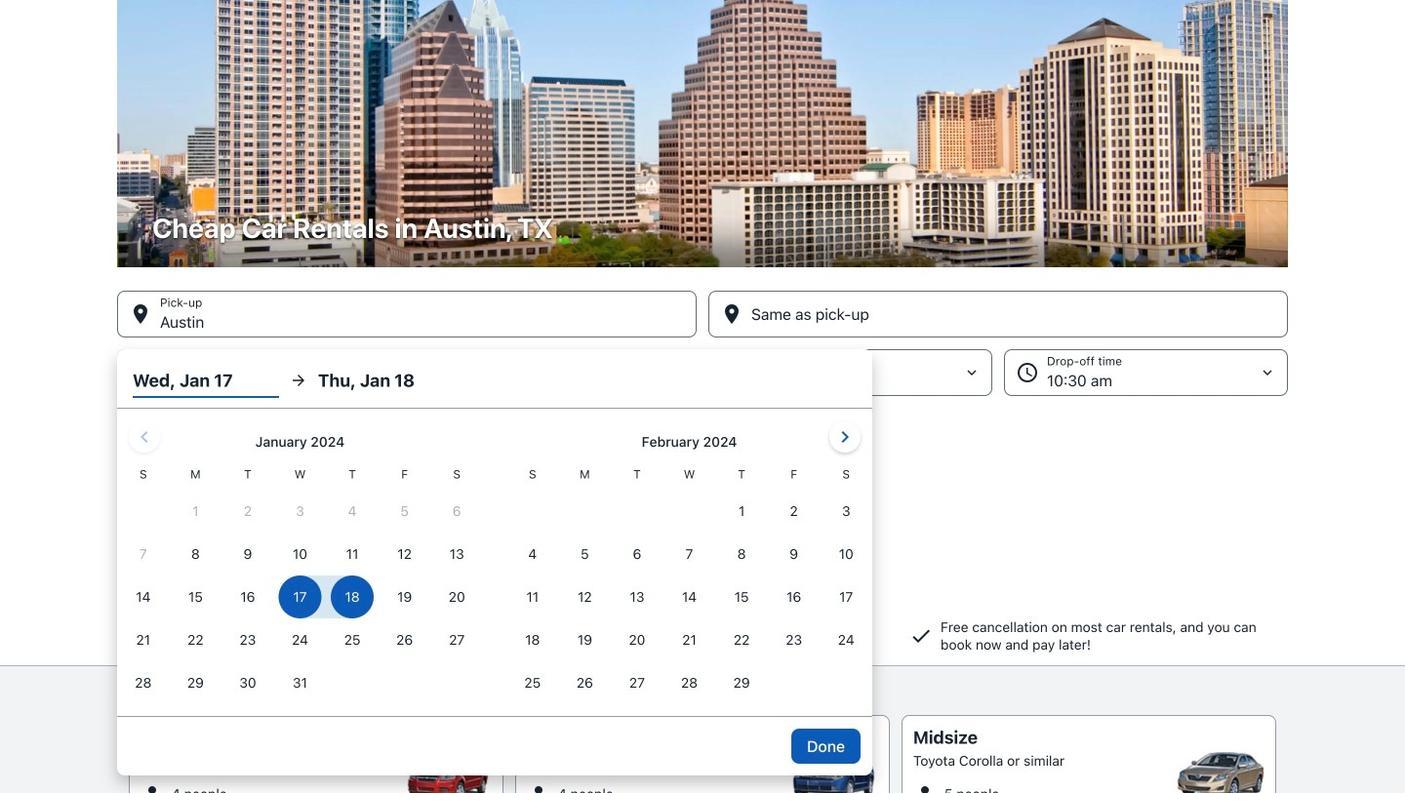 Task type: vqa. For each thing, say whether or not it's contained in the screenshot.
Ford Focus image
yes



Task type: locate. For each thing, give the bounding box(es) containing it.
previous month image
[[133, 426, 156, 449]]

2 small image from the left
[[914, 783, 937, 794]]

1 horizontal spatial small image
[[914, 783, 937, 794]]

small image
[[141, 783, 164, 794], [914, 783, 937, 794]]

chevrolet spark image
[[404, 753, 492, 794]]

toyota corolla image
[[1177, 753, 1265, 794]]

small image
[[527, 783, 551, 794]]

ford focus image
[[791, 753, 879, 794]]

0 horizontal spatial small image
[[141, 783, 164, 794]]

1 small image from the left
[[141, 783, 164, 794]]



Task type: describe. For each thing, give the bounding box(es) containing it.
next month image
[[834, 426, 857, 449]]

breadcrumbs region
[[0, 0, 1406, 776]]



